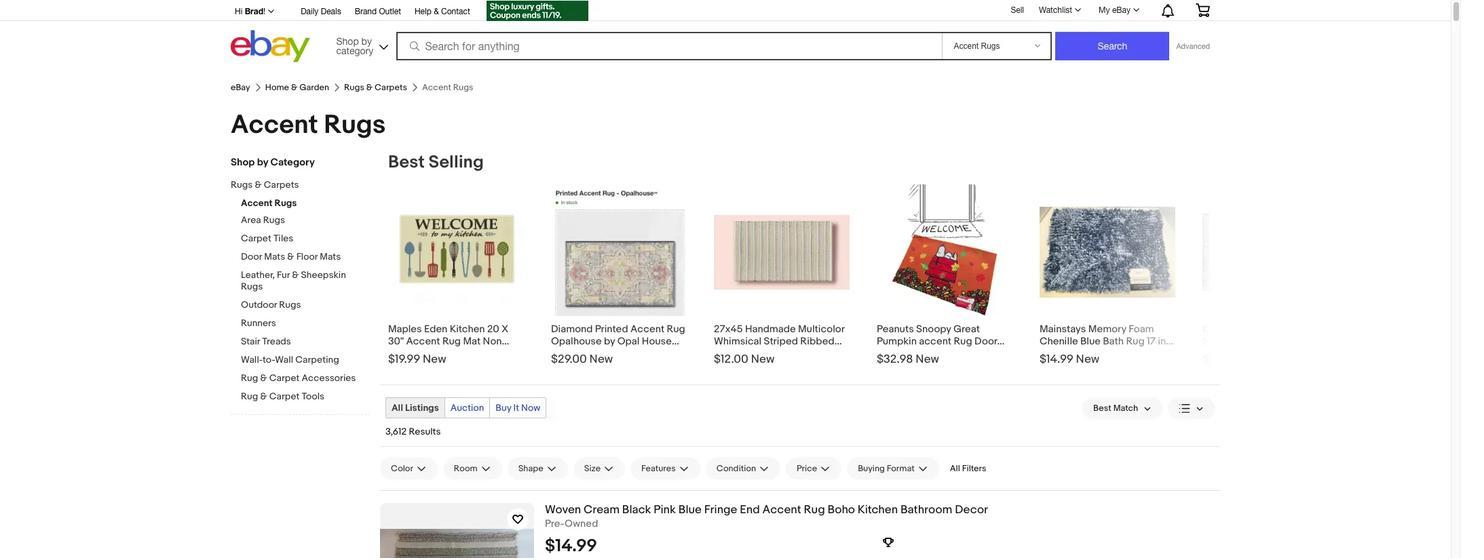Task type: describe. For each thing, give the bounding box(es) containing it.
category
[[270, 156, 315, 169]]

wall
[[275, 354, 293, 366]]

carpet down wall
[[269, 373, 300, 384]]

buying format button
[[847, 458, 939, 480]]

opalhouse accent rug mix scatter 24 inches x 36 inches indoor outdoor striped image
[[1203, 214, 1338, 291]]

x32in
[[934, 347, 961, 360]]

peanuts snoopy great pumpkin accent rug door carpet 20in x32in link
[[877, 320, 1013, 360]]

daily deals
[[301, 7, 341, 16]]

home & garden
[[265, 82, 329, 93]]

carpet tiles link
[[241, 233, 370, 246]]

great
[[954, 323, 980, 336]]

carpets for rugs & carpets
[[375, 82, 407, 93]]

x
[[605, 347, 611, 360]]

all filters button
[[945, 458, 992, 480]]

rugs down category
[[344, 82, 364, 93]]

carpet inside the peanuts snoopy great pumpkin accent rug door carpet 20in x32in
[[877, 347, 910, 360]]

now
[[521, 402, 540, 414]]

get the coupon image
[[486, 1, 588, 21]]

$19.99 new
[[388, 353, 446, 366]]

sell
[[1011, 5, 1024, 15]]

rugs up tiles
[[263, 214, 285, 226]]

new for $19.99 new
[[423, 353, 446, 366]]

3,612
[[385, 426, 407, 438]]

woven cream black pink blue fringe end accent rug boho kitchen bathroom decor pre-owned
[[545, 504, 988, 531]]

1 vertical spatial rugs & carpets link
[[231, 179, 360, 192]]

rug inside mainstays memory foam chenille blue bath rug 17 in in
[[1126, 335, 1145, 348]]

rug inside diamond printed accent rug opalhouse by opal house 2'1" '9" (27in x 45in)
[[667, 323, 685, 336]]

carpet down area
[[241, 233, 271, 244]]

diamond
[[551, 323, 593, 336]]

your shopping cart image
[[1195, 3, 1211, 17]]

deals
[[321, 7, 341, 16]]

contact
[[441, 7, 470, 16]]

2 mats from the left
[[320, 251, 341, 263]]

$14.99 for $14.99
[[545, 536, 597, 557]]

all for all filters
[[950, 464, 960, 474]]

accent up shop by category
[[231, 109, 318, 141]]

peanuts snoopy great pumpkin accent rug door carpet 20in x32in image
[[892, 185, 998, 320]]

runners
[[241, 318, 276, 329]]

all listings link
[[386, 398, 444, 418]]

condition button
[[706, 458, 781, 480]]

shop by category banner
[[227, 0, 1220, 66]]

accent rugs
[[231, 109, 386, 141]]

selling
[[429, 152, 484, 173]]

new for $28.50 new
[[1242, 353, 1266, 366]]

shop by category button
[[330, 30, 391, 59]]

by for category
[[257, 156, 268, 169]]

handmade
[[745, 323, 796, 336]]

shop by category
[[336, 36, 373, 56]]

account navigation
[[227, 0, 1220, 23]]

diamond printed accent rug opalhouse by opal house 2'1" '9" (27in x 45in) image
[[551, 189, 687, 316]]

0 vertical spatial rugs & carpets link
[[344, 82, 407, 93]]

best match
[[1093, 403, 1138, 414]]

owned
[[565, 518, 598, 531]]

$19.99
[[388, 353, 420, 366]]

accent inside '27x45 handmade multicolor whimsical striped ribbed accent rug - pillowfort'
[[714, 347, 748, 360]]

rugs up area rugs link
[[275, 197, 297, 209]]

outlet
[[379, 7, 401, 16]]

runners link
[[241, 318, 370, 331]]

ribbed
[[800, 335, 835, 348]]

daily
[[301, 7, 319, 16]]

top rated plus image
[[883, 538, 893, 548]]

all filters
[[950, 464, 986, 474]]

brand outlet
[[355, 7, 401, 16]]

main content containing best selling
[[380, 152, 1355, 559]]

condition
[[717, 464, 756, 474]]

brad
[[245, 6, 263, 16]]

wall-to-wall carpeting link
[[241, 354, 370, 367]]

brand
[[355, 7, 377, 16]]

outdoor rugs link
[[241, 299, 370, 312]]

help & contact link
[[415, 5, 470, 20]]

features button
[[631, 458, 700, 480]]

45in)
[[613, 347, 636, 360]]

memory
[[1088, 323, 1127, 336]]

listings
[[405, 402, 439, 414]]

snoopy
[[916, 323, 951, 336]]

area
[[241, 214, 261, 226]]

pumpkin
[[877, 335, 917, 348]]

watchlist link
[[1032, 2, 1087, 18]]

decor
[[955, 504, 988, 517]]

all for all listings
[[392, 402, 403, 414]]

$28.50 new
[[1203, 353, 1266, 366]]

carpets for rugs & carpets accent rugs area rugs carpet tiles door mats & floor mats leather, fur & sheepskin rugs outdoor rugs runners stair treads wall-to-wall carpeting rug & carpet accessories rug & carpet tools
[[264, 179, 299, 191]]

door inside the peanuts snoopy great pumpkin accent rug door carpet 20in x32in
[[975, 335, 997, 348]]

price
[[797, 464, 817, 474]]

results
[[409, 426, 441, 438]]

buy
[[496, 402, 511, 414]]

pillowfort
[[777, 347, 821, 360]]

striped
[[764, 335, 798, 348]]

mainstays memory foam chenille blue bath rug 17 in in
[[1040, 323, 1166, 360]]

room
[[454, 464, 478, 474]]

my
[[1099, 5, 1110, 15]]

$32.98 new
[[877, 353, 939, 366]]

rugs up the outdoor
[[241, 281, 263, 293]]

color button
[[380, 458, 438, 480]]

best selling
[[388, 152, 484, 173]]

rug & carpet accessories link
[[241, 373, 370, 385]]

accent inside woven cream black pink blue fringe end accent rug boho kitchen bathroom decor pre-owned
[[762, 504, 801, 517]]

leather, fur & sheepskin rugs link
[[241, 269, 370, 294]]

$29.00 new
[[551, 353, 613, 366]]

woven
[[545, 504, 581, 517]]

rugs up area
[[231, 179, 253, 191]]

room button
[[443, 458, 502, 480]]

black
[[622, 504, 651, 517]]

blue for chenille
[[1080, 335, 1101, 348]]

area rugs link
[[241, 214, 370, 227]]

auction
[[451, 402, 484, 414]]

category
[[336, 45, 373, 56]]

tiles
[[273, 233, 293, 244]]



Task type: locate. For each thing, give the bounding box(es) containing it.
None submit
[[1056, 32, 1170, 60]]

0 horizontal spatial door
[[241, 251, 262, 263]]

new down striped
[[751, 353, 775, 366]]

shape
[[518, 464, 543, 474]]

best for best match
[[1093, 403, 1112, 414]]

door inside rugs & carpets accent rugs area rugs carpet tiles door mats & floor mats leather, fur & sheepskin rugs outdoor rugs runners stair treads wall-to-wall carpeting rug & carpet accessories rug & carpet tools
[[241, 251, 262, 263]]

1 horizontal spatial shop
[[336, 36, 359, 46]]

$14.99 new
[[1040, 353, 1100, 366]]

all listings
[[392, 402, 439, 414]]

1 horizontal spatial $14.99
[[1040, 353, 1074, 366]]

1 vertical spatial ebay
[[231, 82, 250, 93]]

0 vertical spatial by
[[361, 36, 372, 46]]

1 horizontal spatial best
[[1093, 403, 1112, 414]]

match
[[1113, 403, 1138, 414]]

1 horizontal spatial door
[[975, 335, 997, 348]]

blue right pink
[[679, 504, 702, 517]]

27x45 handmade multicolor whimsical striped ribbed accent rug - pillowfort link
[[714, 320, 850, 360]]

accent inside rugs & carpets accent rugs area rugs carpet tiles door mats & floor mats leather, fur & sheepskin rugs outdoor rugs runners stair treads wall-to-wall carpeting rug & carpet accessories rug & carpet tools
[[241, 197, 272, 209]]

accent down the 27x45
[[714, 347, 748, 360]]

by inside diamond printed accent rug opalhouse by opal house 2'1" '9" (27in x 45in)
[[604, 335, 615, 348]]

view: list view image
[[1179, 401, 1204, 416]]

buy it now link
[[490, 398, 546, 418]]

0 horizontal spatial all
[[392, 402, 403, 414]]

by
[[361, 36, 372, 46], [257, 156, 268, 169], [604, 335, 615, 348]]

new left the 45in)
[[589, 353, 613, 366]]

to-
[[263, 354, 275, 366]]

shape button
[[507, 458, 568, 480]]

1 horizontal spatial mats
[[320, 251, 341, 263]]

rug inside the peanuts snoopy great pumpkin accent rug door carpet 20in x32in
[[954, 335, 972, 348]]

shop by category
[[231, 156, 315, 169]]

1 horizontal spatial by
[[361, 36, 372, 46]]

none submit inside shop by category banner
[[1056, 32, 1170, 60]]

advanced link
[[1170, 33, 1217, 60]]

woven cream black pink blue fringe end accent rug boho kitchen bathroom decor link
[[545, 504, 1220, 518]]

carpets inside rugs & carpets accent rugs area rugs carpet tiles door mats & floor mats leather, fur & sheepskin rugs outdoor rugs runners stair treads wall-to-wall carpeting rug & carpet accessories rug & carpet tools
[[264, 179, 299, 191]]

by inside shop by category
[[361, 36, 372, 46]]

new down the accent
[[916, 353, 939, 366]]

best inside dropdown button
[[1093, 403, 1112, 414]]

2 new from the left
[[589, 353, 613, 366]]

carpet down rug & carpet accessories link
[[269, 391, 300, 402]]

home & garden link
[[265, 82, 329, 93]]

rugs
[[344, 82, 364, 93], [324, 109, 386, 141], [231, 179, 253, 191], [275, 197, 297, 209], [263, 214, 285, 226], [241, 281, 263, 293], [279, 299, 301, 311]]

0 vertical spatial all
[[392, 402, 403, 414]]

tools
[[302, 391, 324, 402]]

1 horizontal spatial carpets
[[375, 82, 407, 93]]

1 vertical spatial carpets
[[264, 179, 299, 191]]

2 horizontal spatial by
[[604, 335, 615, 348]]

1 horizontal spatial all
[[950, 464, 960, 474]]

rugs & carpets accent rugs area rugs carpet tiles door mats & floor mats leather, fur & sheepskin rugs outdoor rugs runners stair treads wall-to-wall carpeting rug & carpet accessories rug & carpet tools
[[231, 179, 356, 402]]

pre-
[[545, 518, 565, 531]]

0 horizontal spatial by
[[257, 156, 268, 169]]

0 horizontal spatial best
[[388, 152, 425, 173]]

accent inside diamond printed accent rug opalhouse by opal house 2'1" '9" (27in x 45in)
[[631, 323, 665, 336]]

1 new from the left
[[423, 353, 446, 366]]

1 vertical spatial shop
[[231, 156, 255, 169]]

27x45 handmade multicolor whimsical striped ribbed accent rug - pillowfort image
[[714, 215, 850, 290]]

floor
[[296, 251, 318, 263]]

$14.99 down "owned"
[[545, 536, 597, 557]]

blue inside woven cream black pink blue fringe end accent rug boho kitchen bathroom decor pre-owned
[[679, 504, 702, 517]]

5 new from the left
[[1076, 353, 1100, 366]]

shop for shop by category
[[231, 156, 255, 169]]

multicolor
[[798, 323, 845, 336]]

stair
[[241, 336, 260, 347]]

help & contact
[[415, 7, 470, 16]]

'9"
[[568, 347, 579, 360]]

all
[[392, 402, 403, 414], [950, 464, 960, 474]]

&
[[434, 7, 439, 16], [291, 82, 297, 93], [366, 82, 373, 93], [255, 179, 262, 191], [287, 251, 294, 263], [292, 269, 299, 281], [260, 373, 267, 384], [260, 391, 267, 402]]

new for $29.00 new
[[589, 353, 613, 366]]

rug inside woven cream black pink blue fringe end accent rug boho kitchen bathroom decor pre-owned
[[804, 504, 825, 517]]

new right $19.99
[[423, 353, 446, 366]]

new for $32.98 new
[[916, 353, 939, 366]]

$14.99 for $14.99 new
[[1040, 353, 1074, 366]]

outdoor
[[241, 299, 277, 311]]

Search for anything text field
[[398, 33, 940, 59]]

mainstays memory foam chenille blue bath rug 17 in in link
[[1040, 320, 1175, 360]]

all up 3,612
[[392, 402, 403, 414]]

carpets down shop by category
[[264, 179, 299, 191]]

fur
[[277, 269, 290, 281]]

sheepskin
[[301, 269, 346, 281]]

my ebay
[[1099, 5, 1131, 15]]

accent up area
[[241, 197, 272, 209]]

1 horizontal spatial blue
[[1080, 335, 1101, 348]]

0 vertical spatial $14.99
[[1040, 353, 1074, 366]]

all inside button
[[950, 464, 960, 474]]

door right x32in
[[975, 335, 997, 348]]

watchlist
[[1039, 5, 1072, 15]]

hi
[[235, 7, 243, 16]]

0 vertical spatial best
[[388, 152, 425, 173]]

price button
[[786, 458, 842, 480]]

carpets
[[375, 82, 407, 93], [264, 179, 299, 191]]

accent
[[919, 335, 952, 348]]

carpets down the shop by category dropdown button on the top
[[375, 82, 407, 93]]

my ebay link
[[1091, 2, 1146, 18]]

cream
[[584, 504, 620, 517]]

4 new from the left
[[916, 353, 939, 366]]

best
[[388, 152, 425, 173], [1093, 403, 1112, 414]]

new right the $28.50
[[1242, 353, 1266, 366]]

0 vertical spatial shop
[[336, 36, 359, 46]]

blue
[[1080, 335, 1101, 348], [679, 504, 702, 517]]

mainstays memory foam chenille blue bath rug 17 in in image
[[1040, 207, 1175, 298]]

by left opal
[[604, 335, 615, 348]]

by down 'brand'
[[361, 36, 372, 46]]

mats up sheepskin
[[320, 251, 341, 263]]

end
[[740, 504, 760, 517]]

& inside account navigation
[[434, 7, 439, 16]]

it
[[513, 402, 519, 414]]

shop down the deals
[[336, 36, 359, 46]]

treads
[[262, 336, 291, 347]]

best match button
[[1083, 398, 1163, 419]]

0 horizontal spatial mats
[[264, 251, 285, 263]]

0 vertical spatial door
[[241, 251, 262, 263]]

daily deals link
[[301, 5, 341, 20]]

format
[[887, 464, 915, 474]]

ebay link
[[231, 82, 250, 93]]

accent up the 45in)
[[631, 323, 665, 336]]

chenille
[[1040, 335, 1078, 348]]

main content
[[380, 152, 1355, 559]]

new down chenille
[[1076, 353, 1100, 366]]

by for category
[[361, 36, 372, 46]]

$29.00
[[551, 353, 587, 366]]

1 vertical spatial best
[[1093, 403, 1112, 414]]

0 horizontal spatial blue
[[679, 504, 702, 517]]

$14.99 down chenille
[[1040, 353, 1074, 366]]

mainstays
[[1040, 323, 1086, 336]]

blue for pink
[[679, 504, 702, 517]]

kitchen
[[858, 504, 898, 517]]

0 vertical spatial blue
[[1080, 335, 1101, 348]]

carpeting
[[295, 354, 339, 366]]

-
[[771, 347, 775, 360]]

1 vertical spatial door
[[975, 335, 997, 348]]

new for $12.00 new
[[751, 353, 775, 366]]

filters
[[962, 464, 986, 474]]

blue inside mainstays memory foam chenille blue bath rug 17 in in
[[1080, 335, 1101, 348]]

auction link
[[445, 398, 490, 418]]

by left category
[[257, 156, 268, 169]]

house
[[642, 335, 672, 348]]

1 mats from the left
[[264, 251, 285, 263]]

shop left category
[[231, 156, 255, 169]]

rugs up runners link
[[279, 299, 301, 311]]

rug
[[667, 323, 685, 336], [954, 335, 972, 348], [1126, 335, 1145, 348], [750, 347, 769, 360], [241, 373, 258, 384], [241, 391, 258, 402], [804, 504, 825, 517]]

mats up fur at the left
[[264, 251, 285, 263]]

help
[[415, 7, 432, 16]]

maples eden kitchen 20 x 30" accent rug mat non skid slip nylon washable floral image
[[388, 201, 524, 304]]

27x45 handmade multicolor whimsical striped ribbed accent rug - pillowfort
[[714, 323, 845, 360]]

all left filters
[[950, 464, 960, 474]]

buy it now
[[496, 402, 540, 414]]

accent right end
[[762, 504, 801, 517]]

door up leather,
[[241, 251, 262, 263]]

0 vertical spatial carpets
[[375, 82, 407, 93]]

1 vertical spatial all
[[950, 464, 960, 474]]

blue left bath
[[1080, 335, 1101, 348]]

accessories
[[302, 373, 356, 384]]

27x45
[[714, 323, 743, 336]]

0 horizontal spatial carpets
[[264, 179, 299, 191]]

shop for shop by category
[[336, 36, 359, 46]]

pink
[[654, 504, 676, 517]]

6 new from the left
[[1242, 353, 1266, 366]]

0 horizontal spatial shop
[[231, 156, 255, 169]]

door
[[241, 251, 262, 263], [975, 335, 997, 348]]

whimsical
[[714, 335, 762, 348]]

printed
[[595, 323, 628, 336]]

best for best selling
[[388, 152, 425, 173]]

3 new from the left
[[751, 353, 775, 366]]

1 vertical spatial by
[[257, 156, 268, 169]]

garden
[[299, 82, 329, 93]]

shop inside shop by category
[[336, 36, 359, 46]]

rug inside '27x45 handmade multicolor whimsical striped ribbed accent rug - pillowfort'
[[750, 347, 769, 360]]

0 vertical spatial ebay
[[1112, 5, 1131, 15]]

advanced
[[1176, 42, 1210, 50]]

sell link
[[1005, 5, 1030, 15]]

ebay inside my ebay link
[[1112, 5, 1131, 15]]

1 vertical spatial $14.99
[[545, 536, 597, 557]]

wall-
[[241, 354, 263, 366]]

ebay right my
[[1112, 5, 1131, 15]]

$12.00 new
[[714, 353, 775, 366]]

features
[[641, 464, 676, 474]]

0 horizontal spatial ebay
[[231, 82, 250, 93]]

best left the selling at the left top of page
[[388, 152, 425, 173]]

size button
[[573, 458, 625, 480]]

(27in
[[581, 347, 603, 360]]

opal
[[617, 335, 640, 348]]

2 vertical spatial by
[[604, 335, 615, 348]]

bathroom
[[901, 504, 952, 517]]

peanuts
[[877, 323, 914, 336]]

carpet down peanuts
[[877, 347, 910, 360]]

best left match
[[1093, 403, 1112, 414]]

in
[[1040, 347, 1048, 360]]

rug & carpet tools link
[[241, 391, 370, 404]]

stair treads link
[[241, 336, 370, 349]]

2'1"
[[551, 347, 565, 360]]

1 horizontal spatial ebay
[[1112, 5, 1131, 15]]

carpet
[[241, 233, 271, 244], [877, 347, 910, 360], [269, 373, 300, 384], [269, 391, 300, 402]]

ebay left home
[[231, 82, 250, 93]]

rugs down rugs & carpets
[[324, 109, 386, 141]]

1 vertical spatial blue
[[679, 504, 702, 517]]

0 horizontal spatial $14.99
[[545, 536, 597, 557]]

new for $14.99 new
[[1076, 353, 1100, 366]]



Task type: vqa. For each thing, say whether or not it's contained in the screenshot.
the bottom "Watchlist"
no



